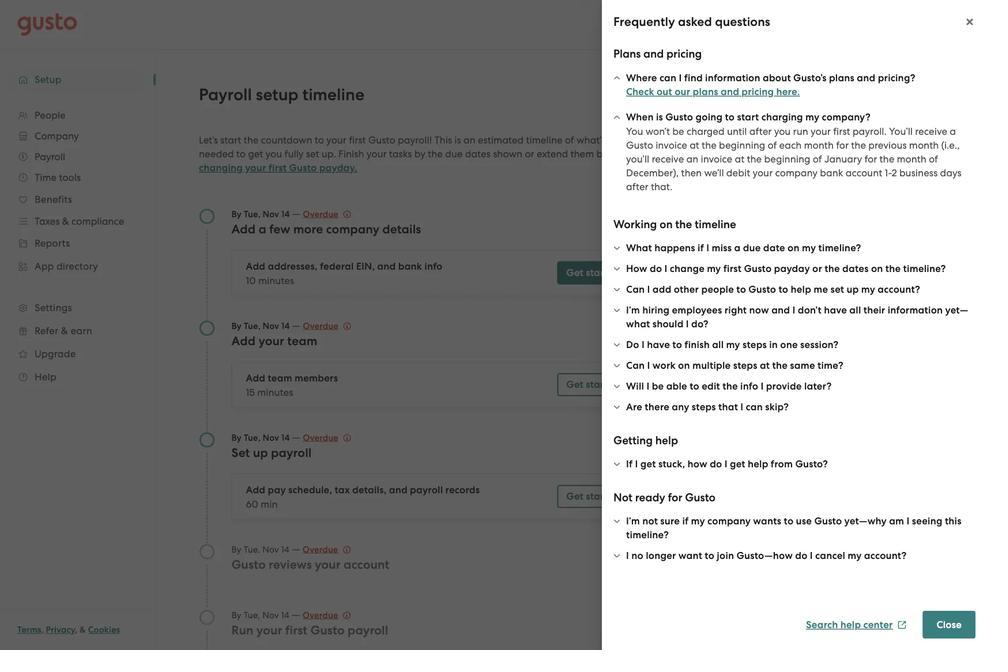 Task type: locate. For each thing, give the bounding box(es) containing it.
1 horizontal spatial our
[[820, 167, 835, 178]]

by tue, nov 14 — for team
[[232, 320, 303, 331]]

2 vertical spatial get started
[[567, 491, 620, 503]]

1 14 from the top
[[281, 209, 290, 219]]

account? up the their
[[878, 284, 921, 296]]

— up "add your team"
[[292, 320, 301, 331]]

if right sure
[[683, 516, 689, 528]]

0 vertical spatial you
[[774, 125, 791, 137]]

steps down do i have to finish all my steps in one session?
[[734, 360, 758, 372]]

0 horizontal spatial pricing
[[667, 47, 702, 61]]

if inside i'm not sure if my company wants to use gusto yet—why am i seeing this timeline?
[[683, 516, 689, 528]]

0 vertical spatial get started
[[567, 267, 620, 279]]

an up then
[[687, 153, 699, 165]]

0 vertical spatial payroll.
[[853, 125, 887, 137]]

or inside frequently asked questions dialog
[[813, 263, 823, 275]]

working
[[614, 218, 657, 231]]

any
[[672, 401, 690, 413]]

overdue for first
[[303, 611, 338, 621]]

2 tue, from the top
[[244, 321, 261, 331]]

1 horizontal spatial or
[[813, 263, 823, 275]]

1 vertical spatial get
[[567, 379, 584, 391]]

overdue button up add a few more company details
[[303, 207, 351, 221]]

add a few more company details
[[232, 222, 421, 237]]

get started button
[[557, 262, 629, 285], [557, 374, 629, 397], [557, 485, 629, 508]]

tasks
[[389, 148, 412, 160]]

nov for first
[[263, 611, 279, 621]]

information
[[706, 72, 761, 84], [888, 305, 943, 316]]

overdue for few
[[303, 209, 339, 219]]

1 vertical spatial set
[[902, 181, 915, 192]]

overdue
[[303, 209, 339, 219], [303, 321, 339, 331], [303, 433, 339, 443], [303, 545, 338, 555], [303, 611, 338, 621]]

0 vertical spatial get
[[567, 267, 584, 279]]

center
[[864, 619, 893, 631]]

3 get started button from the top
[[557, 485, 629, 508]]

tue, up "add your team"
[[244, 321, 261, 331]]

0 vertical spatial what
[[771, 147, 799, 160]]

5 by tue, nov 14 — from the top
[[232, 609, 303, 621]]

can left skip?
[[746, 401, 763, 413]]

team
[[287, 334, 318, 348], [268, 373, 292, 384]]

by tue, nov 14 — for few
[[232, 208, 303, 219]]

ready up not on the right bottom
[[635, 491, 666, 504]]

2 vertical spatial set
[[831, 284, 845, 296]]

each
[[780, 139, 802, 151]]

overdue button for payroll
[[303, 431, 351, 445]]

is up won't
[[656, 111, 663, 123]]

by tue, nov 14 — up reviews
[[232, 544, 303, 555]]

what
[[626, 318, 650, 330]]

dates down estimated
[[465, 148, 491, 160]]

up inside frequently asked questions dialog
[[847, 284, 859, 296]]

our inside download our handy checklist of everything you'll need to get set up for your first payroll.
[[820, 167, 835, 178]]

setup
[[256, 85, 299, 104]]

of inside let's start the countdown to your first gusto payroll! this is an estimated                     timeline of what's needed to get you fully set up.
[[565, 134, 574, 146]]

be inside you won't be charged until after you run your first payroll. you'll receive a gusto invoice at the beginning of each month for the previous month (i.e., you'll receive an invoice at the beginning of january for the month of december), then we'll debit your company bank account 1-2 business days after that.
[[673, 125, 685, 137]]

overdue up "add your team"
[[303, 321, 339, 331]]

1 by from the top
[[232, 209, 242, 219]]

up for for
[[771, 194, 782, 206]]

3 tue, from the top
[[244, 433, 261, 443]]

right
[[725, 305, 747, 316]]

of up business
[[929, 153, 939, 165]]

2 by from the top
[[232, 321, 242, 331]]

terms link
[[17, 625, 41, 636]]

company?
[[822, 111, 871, 123]]

14 for payroll
[[281, 433, 290, 443]]

an inside you won't be charged until after you run your first payroll. you'll receive a gusto invoice at the beginning of each month for the previous month (i.e., you'll receive an invoice at the beginning of january for the month of december), then we'll debit your company bank account 1-2 business days after that.
[[687, 153, 699, 165]]

first
[[834, 125, 851, 137], [349, 134, 366, 146], [269, 162, 287, 174], [822, 194, 839, 206], [724, 263, 742, 275], [285, 624, 308, 638]]

1 vertical spatial a
[[259, 222, 266, 237]]

1 horizontal spatial ,
[[75, 625, 77, 636]]

add for add a few more company details
[[232, 222, 256, 237]]

0 horizontal spatial after
[[626, 181, 649, 192]]

start up needed
[[220, 134, 241, 146]]

— for your
[[292, 544, 300, 555]]

i
[[679, 72, 682, 84], [707, 242, 710, 254], [665, 263, 668, 275], [648, 284, 650, 296], [793, 305, 796, 316], [686, 318, 689, 330], [642, 339, 645, 351], [648, 360, 650, 372], [647, 381, 650, 393], [761, 381, 764, 393], [741, 401, 744, 413], [635, 459, 638, 470], [725, 459, 728, 470], [907, 516, 910, 528], [626, 550, 629, 562], [810, 550, 813, 562]]

need
[[847, 181, 870, 192]]

a up (i.e.,
[[950, 125, 956, 137]]

1 nov from the top
[[263, 209, 279, 219]]

and inside i'm hiring employees right now and i don't have all their information yet— what should i do?
[[772, 305, 790, 316]]

minutes
[[258, 275, 294, 286], [257, 387, 293, 398]]

2 can from the top
[[626, 360, 645, 372]]

14 up reviews
[[281, 545, 290, 555]]

an
[[464, 134, 476, 146], [687, 153, 699, 165]]

1 horizontal spatial company
[[708, 516, 751, 528]]

2 vertical spatial do
[[796, 550, 808, 562]]

do down i'm not sure if my company wants to use gusto yet—why am i seeing this timeline?
[[796, 550, 808, 562]]

what for what to have ready
[[771, 147, 799, 160]]

estimated
[[478, 134, 524, 146]]

other
[[674, 284, 699, 296]]

be for i
[[652, 381, 664, 393]]

changing your first gusto payday. button
[[199, 161, 357, 175]]

2 vertical spatial company
[[708, 516, 751, 528]]

your right changing on the top
[[245, 162, 266, 174]]

overdue button up tax
[[303, 431, 351, 445]]

1 horizontal spatial an
[[687, 153, 699, 165]]

4 14 from the top
[[281, 545, 290, 555]]

employees
[[672, 305, 722, 316]]

0 vertical spatial due
[[445, 148, 463, 160]]

2 get started button from the top
[[557, 374, 629, 397]]

extend
[[537, 148, 568, 160]]

— for payroll
[[292, 432, 301, 443]]

5 by from the top
[[232, 611, 241, 621]]

1 horizontal spatial due
[[743, 242, 761, 254]]

0 vertical spatial at
[[690, 139, 700, 151]]

date
[[764, 242, 786, 254]]

for down previous
[[865, 153, 878, 165]]

0 vertical spatial have
[[815, 147, 840, 160]]

reports
[[35, 238, 70, 249]]

up.
[[322, 148, 336, 160]]

payroll. inside download our handy checklist of everything you'll need to get set up for your first payroll.
[[842, 194, 876, 206]]

0 horizontal spatial timeline?
[[626, 530, 669, 541]]

you down charging
[[774, 125, 791, 137]]

our inside frequently asked questions dialog
[[675, 86, 691, 98]]

2 14 from the top
[[281, 321, 290, 331]]

by tue, nov 14 — up the set up payroll
[[232, 432, 303, 443]]

tue, up run
[[244, 611, 260, 621]]

2 started from the top
[[586, 379, 620, 391]]

wants
[[754, 516, 782, 528]]

my
[[806, 111, 820, 123], [802, 242, 816, 254], [707, 263, 721, 275], [862, 284, 876, 296], [727, 339, 741, 351], [691, 516, 705, 528], [848, 550, 862, 562]]

company
[[776, 167, 818, 179], [326, 222, 380, 237], [708, 516, 751, 528]]

reports link
[[12, 233, 144, 254]]

0 horizontal spatial all
[[712, 339, 724, 351]]

1 vertical spatial what
[[626, 242, 652, 254]]

— up run your first gusto payroll
[[292, 609, 300, 621]]

3 by tue, nov 14 — from the top
[[232, 432, 303, 443]]

2 i'm from the top
[[626, 516, 640, 528]]

0 horizontal spatial is
[[455, 134, 461, 146]]

minutes inside add addresses, federal ein, and bank info 10 minutes
[[258, 275, 294, 286]]

have for what to have ready
[[815, 147, 840, 160]]

add inside the add pay schedule, tax details, and payroll records 60 min
[[246, 485, 265, 496]]

have inside i'm hiring employees right now and i don't have all their information yet— what should i do?
[[824, 305, 847, 316]]

timeline? up me
[[819, 242, 862, 254]]

on up the their
[[872, 263, 883, 275]]

1 by tue, nov 14 — from the top
[[232, 208, 303, 219]]

add for add your team
[[232, 334, 256, 348]]

i left 'no'
[[626, 550, 629, 562]]

add for add pay schedule, tax details, and payroll records 60 min
[[246, 485, 265, 496]]

add for add team members 15 minutes
[[246, 373, 265, 384]]

by tue, nov 14 — for your
[[232, 544, 303, 555]]

gusto inside finish your tasks by the due dates shown or extend them by changing your first gusto payday.
[[289, 162, 317, 174]]

you'll down handy
[[821, 181, 845, 192]]

1 vertical spatial minutes
[[257, 387, 293, 398]]

a
[[950, 125, 956, 137], [259, 222, 266, 237], [735, 242, 741, 254]]

14 for team
[[281, 321, 290, 331]]

1 vertical spatial at
[[735, 153, 745, 165]]

overdue button for first
[[303, 609, 351, 623]]

can up will
[[626, 360, 645, 372]]

i'm for i'm not sure if my company wants to use gusto yet—why am i seeing this timeline?
[[626, 516, 640, 528]]

information inside i'm hiring employees right now and i don't have all their information yet— what should i do?
[[888, 305, 943, 316]]

gusto inside let's start the countdown to your first gusto payroll! this is an estimated                     timeline of what's needed to get you fully set up.
[[369, 134, 396, 146]]

settings link
[[12, 298, 144, 318]]

your right run
[[257, 624, 282, 638]]

0 vertical spatial you'll
[[626, 153, 650, 165]]

payroll.
[[853, 125, 887, 137], [842, 194, 876, 206]]

what inside frequently asked questions dialog
[[626, 242, 652, 254]]

1 horizontal spatial plans
[[829, 72, 855, 84]]

4 by tue, nov 14 — from the top
[[232, 544, 303, 555]]

4 by from the top
[[232, 545, 241, 555]]

then
[[681, 167, 702, 179]]

the
[[244, 134, 259, 146], [702, 139, 717, 151], [852, 139, 866, 151], [428, 148, 443, 160], [747, 153, 762, 165], [880, 153, 895, 165], [676, 218, 692, 231], [825, 263, 840, 275], [886, 263, 901, 275], [773, 360, 788, 372], [723, 381, 738, 393]]

0 vertical spatial team
[[287, 334, 318, 348]]

nov for few
[[263, 209, 279, 219]]

timeline up extend
[[526, 134, 563, 146]]

all right finish
[[712, 339, 724, 351]]

due inside finish your tasks by the due dates shown or extend them by changing your first gusto payday.
[[445, 148, 463, 160]]

you up changing your first gusto payday. "button"
[[266, 148, 282, 160]]

0 vertical spatial an
[[464, 134, 476, 146]]

beginning
[[719, 139, 766, 151], [765, 153, 811, 165]]

receive
[[916, 125, 948, 137], [652, 153, 684, 165]]

0 horizontal spatial a
[[259, 222, 266, 237]]

by tue, nov 14 —
[[232, 208, 303, 219], [232, 320, 303, 331], [232, 432, 303, 443], [232, 544, 303, 555], [232, 609, 303, 621]]

few
[[269, 222, 290, 237]]

14 for few
[[281, 209, 290, 219]]

or up me
[[813, 263, 823, 275]]

gusto
[[666, 111, 694, 123], [369, 134, 396, 146], [626, 139, 654, 151], [289, 162, 317, 174], [744, 263, 772, 275], [749, 284, 777, 296], [685, 491, 716, 504], [815, 516, 842, 528], [232, 558, 266, 572], [311, 624, 345, 638]]

14 up few
[[281, 209, 290, 219]]

circle blank image
[[199, 544, 215, 560]]

get inside download our handy checklist of everything you'll need to get set up for your first payroll.
[[884, 181, 899, 192]]

have down me
[[824, 305, 847, 316]]

started for add your team
[[586, 379, 620, 391]]

add for add addresses, federal ein, and bank info 10 minutes
[[246, 261, 265, 273]]

1 vertical spatial do
[[710, 459, 722, 470]]

bank inside add addresses, federal ein, and bank info 10 minutes
[[398, 261, 422, 273]]

2 nov from the top
[[263, 321, 279, 331]]

get started for payroll
[[567, 491, 620, 503]]

debit
[[727, 167, 751, 179]]

i left 'provide'
[[761, 381, 764, 393]]

1 vertical spatial start
[[220, 134, 241, 146]]

company up everything
[[776, 167, 818, 179]]

2 horizontal spatial timeline
[[695, 218, 737, 231]]

for up january
[[837, 139, 849, 151]]

0 vertical spatial &
[[61, 325, 68, 337]]

payroll!
[[398, 134, 432, 146]]

company up join
[[708, 516, 751, 528]]

not
[[643, 516, 658, 528]]

, left privacy link
[[41, 625, 44, 636]]

about
[[763, 72, 791, 84]]

timeline? inside i'm not sure if my company wants to use gusto yet—why am i seeing this timeline?
[[626, 530, 669, 541]]

1 vertical spatial you'll
[[821, 181, 845, 192]]

1 vertical spatial &
[[80, 625, 86, 636]]

0 vertical spatial payroll
[[271, 446, 312, 460]]

first inside you won't be charged until after you run your first payroll. you'll receive a gusto invoice at the beginning of each month for the previous month (i.e., you'll receive an invoice at the beginning of january for the month of december), then we'll debit your company bank account 1-2 business days after that.
[[834, 125, 851, 137]]

your inside download our handy checklist of everything you'll need to get set up for your first payroll.
[[800, 194, 820, 206]]

14
[[281, 209, 290, 219], [281, 321, 290, 331], [281, 433, 290, 443], [281, 545, 290, 555], [281, 611, 290, 621]]

for inside download our handy checklist of everything you'll need to get set up for your first payroll.
[[785, 194, 798, 206]]

list
[[0, 105, 156, 389]]

can for can i add other people to gusto to help me set up my account?
[[626, 284, 645, 296]]

tue, right circle blank image
[[244, 545, 260, 555]]

beginning down until
[[719, 139, 766, 151]]

information right the their
[[888, 305, 943, 316]]

gusto inside you won't be charged until after you run your first payroll. you'll receive a gusto invoice at the beginning of each month for the previous month (i.e., you'll receive an invoice at the beginning of january for the month of december), then we'll debit your company bank account 1-2 business days after that.
[[626, 139, 654, 151]]

1 horizontal spatial by
[[597, 148, 608, 160]]

or right shown
[[525, 148, 535, 160]]

0 horizontal spatial set
[[306, 148, 319, 160]]

— for team
[[292, 320, 301, 331]]

can down how on the top of page
[[626, 284, 645, 296]]

close button
[[923, 611, 976, 639]]

i inside i'm not sure if my company wants to use gusto yet—why am i seeing this timeline?
[[907, 516, 910, 528]]

1 vertical spatial payroll.
[[842, 194, 876, 206]]

due down this
[[445, 148, 463, 160]]

account?
[[878, 284, 921, 296], [865, 550, 907, 562]]

timeline? up yet— at the top right of the page
[[904, 263, 946, 275]]

get
[[567, 267, 584, 279], [567, 379, 584, 391], [567, 491, 584, 503]]

1 vertical spatial is
[[455, 134, 461, 146]]

2 by tue, nov 14 — from the top
[[232, 320, 303, 331]]

0 vertical spatial can
[[626, 284, 645, 296]]

2 get started from the top
[[567, 379, 620, 391]]

first up 'finish'
[[349, 134, 366, 146]]

is inside frequently asked questions dialog
[[656, 111, 663, 123]]

get started button for add your team
[[557, 374, 629, 397]]

3 by from the top
[[232, 433, 242, 443]]

team inside add team members 15 minutes
[[268, 373, 292, 384]]

up right set
[[253, 446, 268, 460]]

steps left in
[[743, 339, 767, 351]]

0 vertical spatial account
[[846, 167, 883, 179]]

changing
[[199, 162, 243, 174]]

will i be able to edit the info i provide later?
[[626, 381, 832, 393]]

to up until
[[725, 111, 735, 123]]

get inside let's start the countdown to your first gusto payroll! this is an estimated                     timeline of what's needed to get you fully set up.
[[248, 148, 263, 160]]

you
[[626, 125, 643, 137]]

or for payday
[[813, 263, 823, 275]]

0 vertical spatial dates
[[465, 148, 491, 160]]

and
[[644, 47, 664, 61], [857, 72, 876, 84], [721, 86, 740, 98], [377, 261, 396, 273], [772, 305, 790, 316], [389, 485, 408, 496]]

and inside the add pay schedule, tax details, and payroll records 60 min
[[389, 485, 408, 496]]

happens
[[655, 242, 696, 254]]

0 vertical spatial i'm
[[626, 305, 640, 316]]

the inside finish your tasks by the due dates shown or extend them by changing your first gusto payday.
[[428, 148, 443, 160]]

nov up reviews
[[263, 545, 279, 555]]

ready inside frequently asked questions dialog
[[635, 491, 666, 504]]

i'm inside i'm hiring employees right now and i don't have all their information yet— what should i do?
[[626, 305, 640, 316]]

add team members 15 minutes
[[246, 373, 338, 398]]

0 horizontal spatial &
[[61, 325, 68, 337]]

add inside add team members 15 minutes
[[246, 373, 265, 384]]

after down december),
[[626, 181, 649, 192]]

1 vertical spatial ready
[[635, 491, 666, 504]]

first down fully
[[269, 162, 287, 174]]

previous
[[869, 139, 907, 151]]

nov for your
[[263, 545, 279, 555]]

due inside frequently asked questions dialog
[[743, 242, 761, 254]]

1 vertical spatial up
[[847, 284, 859, 296]]

pricing up 'find'
[[667, 47, 702, 61]]

overdue for payroll
[[303, 433, 339, 443]]

0 horizontal spatial company
[[326, 222, 380, 237]]

finish
[[339, 148, 364, 160]]

not
[[614, 491, 633, 504]]

5 tue, from the top
[[244, 611, 260, 621]]

1 horizontal spatial start
[[737, 111, 759, 123]]

payroll inside the add pay schedule, tax details, and payroll records 60 min
[[410, 485, 443, 496]]

of inside download our handy checklist of everything you'll need to get set up for your first payroll.
[[910, 167, 919, 178]]

5 14 from the top
[[281, 611, 290, 621]]

0 vertical spatial information
[[706, 72, 761, 84]]

1 vertical spatial if
[[683, 516, 689, 528]]

0 horizontal spatial if
[[683, 516, 689, 528]]

3 get started from the top
[[567, 491, 620, 503]]

4 nov from the top
[[263, 545, 279, 555]]

2 vertical spatial get started button
[[557, 485, 629, 508]]

overdue button for team
[[303, 319, 351, 333]]

tue, for set up payroll
[[244, 433, 261, 443]]

steps down edit
[[692, 401, 716, 413]]

set inside download our handy checklist of everything you'll need to get set up for your first payroll.
[[902, 181, 915, 192]]

4 tue, from the top
[[244, 545, 260, 555]]

i right do
[[642, 339, 645, 351]]

1 vertical spatial dates
[[843, 263, 869, 275]]

pay
[[268, 485, 286, 496]]

your down everything
[[800, 194, 820, 206]]

plans and pricing
[[614, 47, 702, 61]]

1 horizontal spatial set
[[831, 284, 845, 296]]

invoice down won't
[[656, 139, 688, 151]]

0 horizontal spatial can
[[660, 72, 677, 84]]

1 horizontal spatial be
[[673, 125, 685, 137]]

out
[[657, 86, 673, 98]]

by right circle blank image
[[232, 545, 241, 555]]

add
[[232, 222, 256, 237], [246, 261, 265, 273], [232, 334, 256, 348], [246, 373, 265, 384], [246, 485, 265, 496]]

1 horizontal spatial pricing
[[742, 86, 774, 98]]

0 horizontal spatial our
[[675, 86, 691, 98]]

1 started from the top
[[586, 267, 620, 279]]

close
[[937, 619, 962, 631]]

by tue, nov 14 — up "add your team"
[[232, 320, 303, 331]]

to down checklist
[[873, 181, 882, 192]]

shown
[[493, 148, 523, 160]]

2 , from the left
[[75, 625, 77, 636]]

5 nov from the top
[[263, 611, 279, 621]]

0 vertical spatial do
[[650, 263, 662, 275]]

my right cancel
[[848, 550, 862, 562]]

0 horizontal spatial payroll
[[271, 446, 312, 460]]

information up the check out our plans and pricing here.
[[706, 72, 761, 84]]

3 nov from the top
[[263, 433, 279, 443]]

0 vertical spatial up
[[771, 194, 782, 206]]

plans down 'find'
[[693, 86, 719, 98]]

you'll
[[890, 125, 913, 137]]

tue, for run your first gusto payroll
[[244, 611, 260, 621]]

1 tue, from the top
[[244, 209, 261, 219]]

how
[[626, 263, 648, 275]]

or inside finish your tasks by the due dates shown or extend them by changing your first gusto payday.
[[525, 148, 535, 160]]

1 vertical spatial bank
[[398, 261, 422, 273]]

1 vertical spatial started
[[586, 379, 620, 391]]

0 vertical spatial info
[[425, 261, 443, 273]]

1 can from the top
[[626, 284, 645, 296]]

tue, for gusto reviews your account
[[244, 545, 260, 555]]

1 get started from the top
[[567, 267, 620, 279]]

month
[[804, 139, 834, 151], [910, 139, 939, 151], [897, 153, 927, 165]]

2 vertical spatial steps
[[692, 401, 716, 413]]

by up "add your team"
[[232, 321, 242, 331]]

you'll inside download our handy checklist of everything you'll need to get set up for your first payroll.
[[821, 181, 845, 192]]

i'm inside i'm not sure if my company wants to use gusto yet—why am i seeing this timeline?
[[626, 516, 640, 528]]

3 started from the top
[[586, 491, 620, 503]]

set down business
[[902, 181, 915, 192]]

1 vertical spatial get started button
[[557, 374, 629, 397]]

have up the work in the bottom right of the page
[[647, 339, 670, 351]]

1 vertical spatial timeline
[[526, 134, 563, 146]]

all left the their
[[850, 305, 861, 316]]

pricing down where can i find information about gusto's plans and pricing?
[[742, 86, 774, 98]]

yet—why
[[845, 516, 887, 528]]

3 get from the top
[[567, 491, 584, 503]]

tax
[[335, 485, 350, 496]]

1 horizontal spatial information
[[888, 305, 943, 316]]

2 horizontal spatial a
[[950, 125, 956, 137]]

add inside add addresses, federal ein, and bank info 10 minutes
[[246, 261, 265, 273]]

2 vertical spatial a
[[735, 242, 741, 254]]

should
[[653, 318, 684, 330]]

1 vertical spatial account?
[[865, 550, 907, 562]]

not ready for gusto
[[614, 491, 716, 504]]

by down payroll!
[[415, 148, 426, 160]]

beginning down the each
[[765, 153, 811, 165]]

1 vertical spatial can
[[626, 360, 645, 372]]

1 i'm from the top
[[626, 305, 640, 316]]

0 vertical spatial after
[[750, 125, 772, 137]]

cancel
[[816, 550, 846, 562]]

1 get started button from the top
[[557, 262, 629, 285]]

nov up few
[[263, 209, 279, 219]]

i left miss
[[707, 242, 710, 254]]

14 for first
[[281, 611, 290, 621]]

overdue up the gusto reviews your account
[[303, 545, 338, 555]]

3 14 from the top
[[281, 433, 290, 443]]

of right the 2
[[910, 167, 919, 178]]

1 horizontal spatial account
[[846, 167, 883, 179]]

1 horizontal spatial receive
[[916, 125, 948, 137]]

frequently asked questions
[[614, 15, 771, 29]]

2 get from the top
[[567, 379, 584, 391]]

payroll. up previous
[[853, 125, 887, 137]]

work
[[653, 360, 676, 372]]

1 horizontal spatial is
[[656, 111, 663, 123]]

1 , from the left
[[41, 625, 44, 636]]

my right sure
[[691, 516, 705, 528]]

up inside download our handy checklist of everything you'll need to get set up for your first payroll.
[[771, 194, 782, 206]]

set inside frequently asked questions dialog
[[831, 284, 845, 296]]

get
[[248, 148, 263, 160], [884, 181, 899, 192], [641, 459, 656, 470], [730, 459, 746, 470]]

start inside frequently asked questions dialog
[[737, 111, 759, 123]]

0 vertical spatial be
[[673, 125, 685, 137]]

1 horizontal spatial all
[[850, 305, 861, 316]]

bank
[[820, 167, 844, 179], [398, 261, 422, 273]]

0 vertical spatial all
[[850, 305, 861, 316]]

settings
[[35, 302, 72, 314]]

— for few
[[292, 208, 301, 219]]

account menu element
[[765, 0, 970, 49]]

0 vertical spatial ready
[[843, 147, 873, 160]]

0 vertical spatial account?
[[878, 284, 921, 296]]

0 vertical spatial a
[[950, 125, 956, 137]]

1 vertical spatial be
[[652, 381, 664, 393]]

2 vertical spatial timeline
[[695, 218, 737, 231]]

company inside i'm not sure if my company wants to use gusto yet—why am i seeing this timeline?
[[708, 516, 751, 528]]



Task type: describe. For each thing, give the bounding box(es) containing it.
by for add a few more company details
[[232, 209, 242, 219]]

get started for team
[[567, 379, 620, 391]]

to left edit
[[690, 381, 700, 393]]

me
[[814, 284, 829, 296]]

provide
[[766, 381, 802, 393]]

set for download our handy checklist of everything you'll need to get set up for your first payroll.
[[902, 181, 915, 192]]

payroll. inside you won't be charged until after you run your first payroll. you'll receive a gusto invoice at the beginning of each month for the previous month (i.e., you'll receive an invoice at the beginning of january for the month of december), then we'll debit your company bank account 1-2 business days after that.
[[853, 125, 887, 137]]

1 vertical spatial after
[[626, 181, 649, 192]]

to up changing on the top
[[236, 148, 246, 160]]

skip?
[[766, 401, 789, 413]]

0 horizontal spatial plans
[[693, 86, 719, 98]]

2 vertical spatial at
[[760, 360, 770, 372]]

download
[[771, 167, 818, 178]]

home image
[[17, 13, 77, 36]]

10
[[246, 275, 256, 286]]

federal
[[320, 261, 354, 273]]

on up happens
[[660, 218, 673, 231]]

in
[[770, 339, 778, 351]]

i left add
[[648, 284, 650, 296]]

stuck,
[[659, 459, 685, 470]]

i right the that
[[741, 401, 744, 413]]

cookies
[[88, 625, 120, 636]]

first right run
[[285, 624, 308, 638]]

i'm hiring employees right now and i don't have all their information yet— what should i do?
[[626, 305, 969, 330]]

1 vertical spatial receive
[[652, 153, 684, 165]]

upgrade
[[35, 348, 76, 360]]

info inside add addresses, federal ein, and bank info 10 minutes
[[425, 261, 443, 273]]

i up add
[[665, 263, 668, 275]]

join
[[717, 550, 734, 562]]

60
[[246, 499, 258, 510]]

seeing
[[912, 516, 943, 528]]

handy
[[838, 167, 867, 178]]

refer & earn
[[35, 325, 92, 337]]

don't
[[798, 305, 822, 316]]

more
[[293, 222, 323, 237]]

that.
[[651, 181, 673, 192]]

help up stuck,
[[656, 434, 678, 447]]

set
[[232, 446, 250, 460]]

finish
[[685, 339, 710, 351]]

overdue for your
[[303, 545, 338, 555]]

of left the each
[[768, 139, 777, 151]]

or for shown
[[525, 148, 535, 160]]

by for run your first gusto payroll
[[232, 611, 241, 621]]

check out our plans and pricing here. link
[[626, 86, 800, 98]]

nov for payroll
[[263, 433, 279, 443]]

get for set up payroll
[[567, 491, 584, 503]]

overdue button for few
[[303, 207, 351, 221]]

all inside i'm hiring employees right now and i don't have all their information yet— what should i do?
[[850, 305, 861, 316]]

this
[[435, 134, 452, 146]]

from
[[771, 459, 793, 470]]

details,
[[352, 485, 387, 496]]

getting help
[[614, 434, 678, 447]]

search help center
[[806, 619, 893, 631]]

i left do?
[[686, 318, 689, 330]]

you inside let's start the countdown to your first gusto payroll! this is an estimated                     timeline of what's needed to get you fully set up.
[[266, 148, 282, 160]]

to down run at the top of page
[[802, 147, 812, 160]]

miss
[[712, 242, 732, 254]]

1 horizontal spatial &
[[80, 625, 86, 636]]

i left the work in the bottom right of the page
[[648, 360, 650, 372]]

by for set up payroll
[[232, 433, 242, 443]]

& inside the gusto navigation element
[[61, 325, 68, 337]]

my up people
[[707, 263, 721, 275]]

i left the don't
[[793, 305, 796, 316]]

setup
[[35, 74, 62, 85]]

how do i change my first gusto payday or the dates on the timeline?
[[626, 263, 946, 275]]

to up up.
[[315, 134, 324, 146]]

for up sure
[[668, 491, 683, 504]]

december),
[[626, 167, 679, 179]]

charged
[[687, 125, 725, 137]]

reviews
[[269, 558, 312, 572]]

and right plans
[[644, 47, 664, 61]]

overdue button for your
[[303, 543, 351, 557]]

by for add your team
[[232, 321, 242, 331]]

of left january
[[813, 153, 822, 165]]

gusto?
[[796, 459, 828, 470]]

questions
[[715, 15, 771, 29]]

do
[[626, 339, 640, 351]]

let's start the countdown to your first gusto payroll! this is an estimated                     timeline of what's needed to get you fully set up.
[[199, 134, 606, 160]]

help left center
[[841, 619, 861, 631]]

to up right
[[737, 284, 746, 296]]

1 vertical spatial company
[[326, 222, 380, 237]]

your right the debit
[[753, 167, 773, 179]]

gusto navigation element
[[0, 50, 156, 407]]

month down run at the top of page
[[804, 139, 834, 151]]

my up can i work on multiple steps at the same time?
[[727, 339, 741, 351]]

and up when is gusto going to start charging my company?
[[721, 86, 740, 98]]

gusto inside i'm not sure if my company wants to use gusto yet—why am i seeing this timeline?
[[815, 516, 842, 528]]

add your team
[[232, 334, 318, 348]]

set inside let's start the countdown to your first gusto payroll! this is an estimated                     timeline of what's needed to get you fully set up.
[[306, 148, 319, 160]]

1 horizontal spatial if
[[698, 242, 704, 254]]

here.
[[777, 86, 800, 98]]

refer
[[35, 325, 58, 337]]

asked
[[678, 15, 712, 29]]

tue, for add your team
[[244, 321, 261, 331]]

there
[[645, 401, 670, 413]]

i right how
[[725, 459, 728, 470]]

help left me
[[791, 284, 812, 296]]

overdue for team
[[303, 321, 339, 331]]

my up the their
[[862, 284, 876, 296]]

nov for team
[[263, 321, 279, 331]]

started for set up payroll
[[586, 491, 620, 503]]

change
[[670, 263, 705, 275]]

14 for your
[[281, 545, 290, 555]]

plans
[[614, 47, 641, 61]]

i'm for i'm hiring employees right now and i don't have all their information yet— what should i do?
[[626, 305, 640, 316]]

do?
[[692, 318, 709, 330]]

company inside you won't be charged until after you run your first payroll. you'll receive a gusto invoice at the beginning of each month for the previous month (i.e., you'll receive an invoice at the beginning of january for the month of december), then we'll debit your company bank account 1-2 business days after that.
[[776, 167, 818, 179]]

by for gusto reviews your account
[[232, 545, 241, 555]]

0 horizontal spatial timeline
[[303, 85, 365, 104]]

1 horizontal spatial at
[[735, 153, 745, 165]]

let's
[[199, 134, 218, 146]]

no
[[632, 550, 644, 562]]

this
[[945, 516, 962, 528]]

timeline inside frequently asked questions dialog
[[695, 218, 737, 231]]

directory
[[56, 261, 98, 272]]

dates inside frequently asked questions dialog
[[843, 263, 869, 275]]

payroll setup timeline
[[199, 85, 365, 104]]

month up business
[[897, 153, 927, 165]]

2 by from the left
[[597, 148, 608, 160]]

0 vertical spatial steps
[[743, 339, 767, 351]]

1 by from the left
[[415, 148, 426, 160]]

timeline inside let's start the countdown to your first gusto payroll! this is an estimated                     timeline of what's needed to get you fully set up.
[[526, 134, 563, 146]]

on right date
[[788, 242, 800, 254]]

dates inside finish your tasks by the due dates shown or extend them by changing your first gusto payday.
[[465, 148, 491, 160]]

set for can i add other people to gusto to help me set up my account?
[[831, 284, 845, 296]]

the inside let's start the countdown to your first gusto payroll! this is an estimated                     timeline of what's needed to get you fully set up.
[[244, 134, 259, 146]]

get right if
[[641, 459, 656, 470]]

first inside finish your tasks by the due dates shown or extend them by changing your first gusto payday.
[[269, 162, 287, 174]]

check out our plans and pricing here.
[[626, 86, 800, 98]]

a inside you won't be charged until after you run your first payroll. you'll receive a gusto invoice at the beginning of each month for the previous month (i.e., you'll receive an invoice at the beginning of january for the month of december), then we'll debit your company bank account 1-2 business days after that.
[[950, 125, 956, 137]]

1 horizontal spatial ready
[[843, 147, 873, 160]]

bank inside you won't be charged until after you run your first payroll. you'll receive a gusto invoice at the beginning of each month for the previous month (i.e., you'll receive an invoice at the beginning of january for the month of december), then we'll debit your company bank account 1-2 business days after that.
[[820, 167, 844, 179]]

is inside let's start the countdown to your first gusto payroll! this is an estimated                     timeline of what's needed to get you fully set up.
[[455, 134, 461, 146]]

2 horizontal spatial do
[[796, 550, 808, 562]]

edit
[[702, 381, 720, 393]]

first inside let's start the countdown to your first gusto payroll! this is an estimated                     timeline of what's needed to get you fully set up.
[[349, 134, 366, 146]]

i left cancel
[[810, 550, 813, 562]]

to inside i'm not sure if my company wants to use gusto yet—why am i seeing this timeline?
[[784, 516, 794, 528]]

their
[[864, 305, 886, 316]]

can for can i work on multiple steps at the same time?
[[626, 360, 645, 372]]

frequently asked questions dialog
[[602, 0, 988, 651]]

members
[[295, 373, 338, 384]]

on right the work in the bottom right of the page
[[678, 360, 690, 372]]

1 vertical spatial pricing
[[742, 86, 774, 98]]

up for my
[[847, 284, 859, 296]]

start inside let's start the countdown to your first gusto payroll! this is an estimated                     timeline of what's needed to get you fully set up.
[[220, 134, 241, 146]]

i no longer want to join gusto—how do i cancel my account?
[[626, 550, 907, 562]]

to left join
[[705, 550, 715, 562]]

0 vertical spatial plans
[[829, 72, 855, 84]]

to inside download our handy checklist of everything you'll need to get set up for your first payroll.
[[873, 181, 882, 192]]

i right if
[[635, 459, 638, 470]]

one
[[781, 339, 798, 351]]

0 vertical spatial timeline?
[[819, 242, 862, 254]]

can i add other people to gusto to help me set up my account?
[[626, 284, 921, 296]]

until
[[727, 125, 747, 137]]

first inside download our handy checklist of everything you'll need to get set up for your first payroll.
[[822, 194, 839, 206]]

download our handy checklist of everything you'll need to get set up for your first payroll.
[[771, 167, 919, 206]]

and inside add addresses, federal ein, and bank info 10 minutes
[[377, 261, 396, 273]]

minutes inside add team members 15 minutes
[[257, 387, 293, 398]]

account inside you won't be charged until after you run your first payroll. you'll receive a gusto invoice at the beginning of each month for the previous month (i.e., you'll receive an invoice at the beginning of january for the month of december), then we'll debit your company bank account 1-2 business days after that.
[[846, 167, 883, 179]]

1 vertical spatial account
[[344, 558, 390, 572]]

to down how do i change my first gusto payday or the dates on the timeline?
[[779, 284, 789, 296]]

i left 'find'
[[679, 72, 682, 84]]

time?
[[818, 360, 844, 372]]

checklist
[[869, 167, 908, 178]]

get for add your team
[[567, 379, 584, 391]]

0 vertical spatial beginning
[[719, 139, 766, 151]]

1 get from the top
[[567, 267, 584, 279]]

first down miss
[[724, 263, 742, 275]]

finish your tasks by the due dates shown or extend them by changing your first gusto payday.
[[199, 148, 608, 174]]

your right run at the top of page
[[811, 125, 831, 137]]

1 horizontal spatial payroll
[[348, 624, 388, 638]]

0 horizontal spatial up
[[253, 446, 268, 460]]

0 vertical spatial receive
[[916, 125, 948, 137]]

you'll inside you won't be charged until after you run your first payroll. you'll receive a gusto invoice at the beginning of each month for the previous month (i.e., you'll receive an invoice at the beginning of january for the month of december), then we'll debit your company bank account 1-2 business days after that.
[[626, 153, 650, 165]]

get right how
[[730, 459, 746, 470]]

0 vertical spatial invoice
[[656, 139, 688, 151]]

0 vertical spatial pricing
[[667, 47, 702, 61]]

days
[[941, 167, 962, 179]]

cookies button
[[88, 624, 120, 637]]

an inside let's start the countdown to your first gusto payroll! this is an estimated                     timeline of what's needed to get you fully set up.
[[464, 134, 476, 146]]

use
[[796, 516, 812, 528]]

help link
[[12, 367, 144, 388]]

info inside frequently asked questions dialog
[[741, 381, 759, 393]]

needed
[[199, 148, 234, 160]]

what for what happens if i miss a due date on my timeline?
[[626, 242, 652, 254]]

1 vertical spatial invoice
[[701, 153, 733, 165]]

1-
[[885, 167, 892, 179]]

by tue, nov 14 — for payroll
[[232, 432, 303, 443]]

by tue, nov 14 — for first
[[232, 609, 303, 621]]

1 vertical spatial beginning
[[765, 153, 811, 165]]

able
[[667, 381, 688, 393]]

to left finish
[[673, 339, 682, 351]]

tue, for add a few more company details
[[244, 209, 261, 219]]

you inside you won't be charged until after you run your first payroll. you'll receive a gusto invoice at the beginning of each month for the previous month (i.e., you'll receive an invoice at the beginning of january for the month of december), then we'll debit your company bank account 1-2 business days after that.
[[774, 125, 791, 137]]

your inside let's start the countdown to your first gusto payroll! this is an estimated                     timeline of what's needed to get you fully set up.
[[327, 134, 347, 146]]

sure
[[661, 516, 680, 528]]

1 vertical spatial can
[[746, 401, 763, 413]]

longer
[[646, 550, 676, 562]]

won't
[[646, 125, 670, 137]]

your left tasks
[[367, 148, 387, 160]]

and left pricing? at the top
[[857, 72, 876, 84]]

multiple
[[693, 360, 731, 372]]

0 horizontal spatial information
[[706, 72, 761, 84]]

your right reviews
[[315, 558, 341, 572]]

help left from
[[748, 459, 769, 470]]

have for do i have to finish all my steps in one session?
[[647, 339, 670, 351]]

payday
[[774, 263, 810, 275]]

my inside i'm not sure if my company wants to use gusto yet—why am i seeing this timeline?
[[691, 516, 705, 528]]

run your first gusto payroll
[[232, 624, 388, 638]]

setup link
[[12, 69, 144, 90]]

list containing benefits
[[0, 105, 156, 389]]

my up payday
[[802, 242, 816, 254]]

— for first
[[292, 609, 300, 621]]

1 vertical spatial steps
[[734, 360, 758, 372]]

your up add team members 15 minutes
[[259, 334, 284, 348]]

same
[[790, 360, 816, 372]]

0 horizontal spatial do
[[650, 263, 662, 275]]

records
[[446, 485, 480, 496]]

month left (i.e.,
[[910, 139, 939, 151]]

circle blank image
[[199, 610, 215, 626]]

if i get stuck, how do i get help from gusto?
[[626, 459, 828, 470]]

where can i find information about gusto's plans and pricing?
[[626, 72, 916, 84]]

1 horizontal spatial a
[[735, 242, 741, 254]]

are there any steps that i can skip?
[[626, 401, 789, 413]]

2 horizontal spatial timeline?
[[904, 263, 946, 275]]

be for won't
[[673, 125, 685, 137]]

ein,
[[356, 261, 375, 273]]

get started button for set up payroll
[[557, 485, 629, 508]]

my up run at the top of page
[[806, 111, 820, 123]]

countdown
[[261, 134, 312, 146]]

i right will
[[647, 381, 650, 393]]



Task type: vqa. For each thing, say whether or not it's contained in the screenshot.
the bottommost Benefit
no



